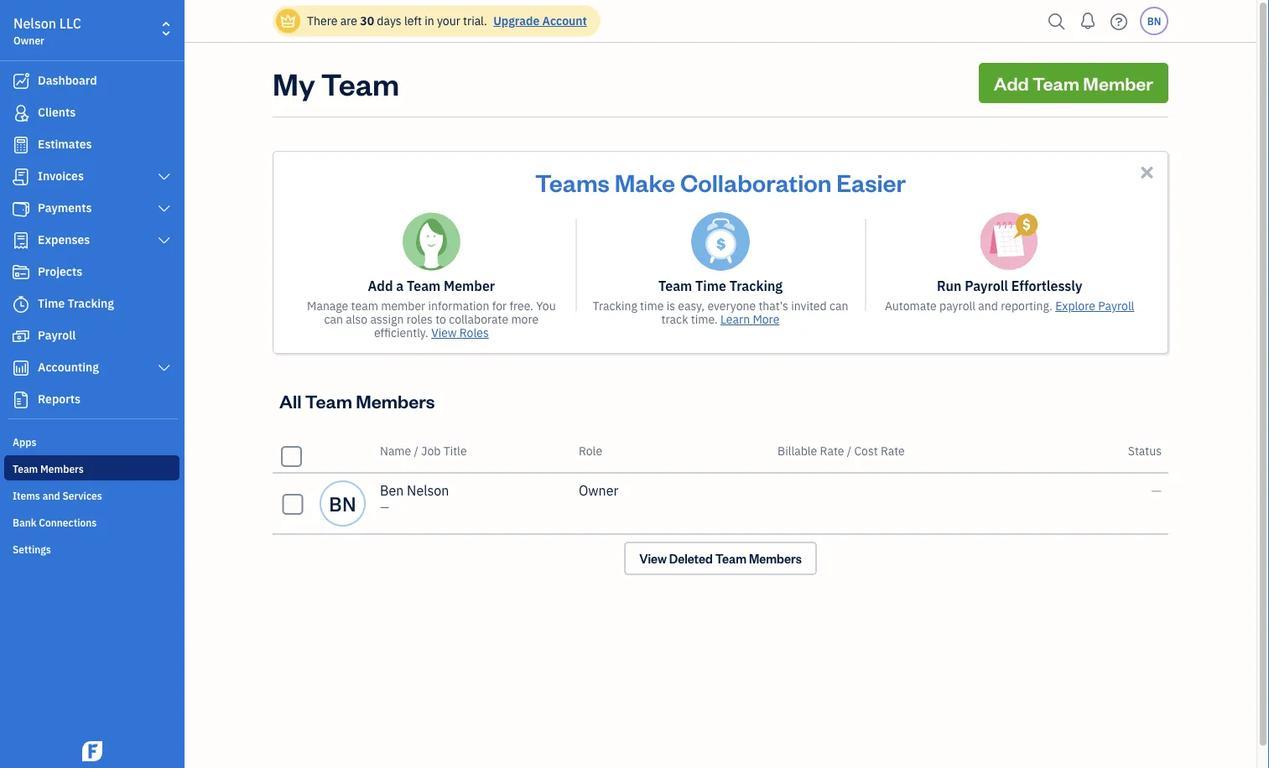 Task type: locate. For each thing, give the bounding box(es) containing it.
0 vertical spatial view
[[431, 325, 457, 341]]

bn left 'ben'
[[329, 491, 357, 517]]

teams
[[535, 166, 610, 198]]

notifications image
[[1075, 4, 1101, 38]]

and inside run payroll effortlessly automate payroll and reporting. explore payroll
[[978, 298, 998, 314]]

1 horizontal spatial time
[[696, 277, 726, 295]]

is
[[667, 298, 675, 314]]

and inside main element
[[43, 489, 60, 503]]

invoices
[[38, 168, 84, 184]]

tracking down projects link
[[68, 296, 114, 311]]

clients
[[38, 104, 76, 120]]

and right items
[[43, 489, 60, 503]]

run payroll effortlessly automate payroll and reporting. explore payroll
[[885, 277, 1135, 314]]

invoices link
[[4, 162, 180, 192]]

nelson right 'ben'
[[407, 482, 449, 500]]

payroll inside payroll link
[[38, 328, 76, 343]]

1 horizontal spatial view
[[639, 551, 667, 567]]

1 horizontal spatial nelson
[[407, 482, 449, 500]]

collaborate
[[449, 312, 508, 327]]

invoice image
[[11, 169, 31, 185]]

0 horizontal spatial and
[[43, 489, 60, 503]]

time.
[[691, 312, 718, 327]]

rate left cost
[[820, 443, 844, 459]]

view left roles
[[431, 325, 457, 341]]

reporting.
[[1001, 298, 1053, 314]]

a
[[396, 277, 404, 295]]

ben
[[380, 482, 404, 500]]

projects link
[[4, 258, 180, 288]]

timer image
[[11, 296, 31, 313]]

and
[[978, 298, 998, 314], [43, 489, 60, 503]]

0 horizontal spatial tracking
[[68, 296, 114, 311]]

bank connections link
[[4, 509, 180, 534]]

team down apps
[[13, 462, 38, 476]]

0 vertical spatial chevron large down image
[[157, 170, 172, 184]]

role
[[579, 443, 602, 459]]

/ left cost
[[847, 443, 852, 459]]

payroll up accounting
[[38, 328, 76, 343]]

clients link
[[4, 98, 180, 128]]

0 vertical spatial add
[[994, 71, 1029, 95]]

that's
[[759, 298, 788, 314]]

— inside the ben nelson —
[[380, 500, 389, 515]]

—
[[1151, 482, 1162, 500], [380, 500, 389, 515]]

collaboration
[[680, 166, 832, 198]]

payroll up payroll
[[965, 277, 1008, 295]]

1 horizontal spatial can
[[830, 298, 848, 314]]

1 vertical spatial chevron large down image
[[157, 202, 172, 216]]

tracking
[[730, 277, 783, 295], [68, 296, 114, 311], [593, 298, 637, 314]]

0 horizontal spatial view
[[431, 325, 457, 341]]

0 horizontal spatial owner
[[13, 34, 44, 47]]

— down status
[[1151, 482, 1162, 500]]

accounting link
[[4, 353, 180, 383]]

automate
[[885, 298, 937, 314]]

time inside main element
[[38, 296, 65, 311]]

dashboard link
[[4, 66, 180, 96]]

2 vertical spatial members
[[749, 551, 802, 567]]

your
[[437, 13, 460, 29]]

0 vertical spatial payroll
[[965, 277, 1008, 295]]

view for view roles
[[431, 325, 457, 341]]

1 vertical spatial bn
[[329, 491, 357, 517]]

owner up dashboard image
[[13, 34, 44, 47]]

1 vertical spatial add
[[368, 277, 393, 295]]

can for add a team member
[[324, 312, 343, 327]]

team members link
[[4, 456, 180, 481]]

bn right go to help image
[[1147, 14, 1161, 28]]

0 horizontal spatial —
[[380, 500, 389, 515]]

0 vertical spatial and
[[978, 298, 998, 314]]

payroll right explore
[[1098, 298, 1135, 314]]

1 chevron large down image from the top
[[157, 170, 172, 184]]

team inside button
[[1033, 71, 1080, 95]]

0 horizontal spatial add
[[368, 277, 393, 295]]

1 horizontal spatial and
[[978, 298, 998, 314]]

0 horizontal spatial payroll
[[38, 328, 76, 343]]

free.
[[510, 298, 533, 314]]

— down name
[[380, 500, 389, 515]]

bn
[[1147, 14, 1161, 28], [329, 491, 357, 517]]

team members
[[13, 462, 84, 476]]

2 / from the left
[[847, 443, 852, 459]]

2 vertical spatial payroll
[[38, 328, 76, 343]]

0 vertical spatial bn
[[1147, 14, 1161, 28]]

and right payroll
[[978, 298, 998, 314]]

rate right cost
[[881, 443, 905, 459]]

3 chevron large down image from the top
[[157, 362, 172, 375]]

/ left job
[[414, 443, 419, 459]]

1 horizontal spatial —
[[1151, 482, 1162, 500]]

can inside tracking time is easy, everyone that's invited can track time.
[[830, 298, 848, 314]]

1 vertical spatial view
[[639, 551, 667, 567]]

bn inside bn dropdown button
[[1147, 14, 1161, 28]]

trial.
[[463, 13, 487, 29]]

nelson inside nelson llc owner
[[13, 15, 56, 32]]

time
[[640, 298, 664, 314]]

accounting
[[38, 359, 99, 375]]

bn button
[[1140, 7, 1169, 35]]

1 horizontal spatial bn
[[1147, 14, 1161, 28]]

add a team member image
[[402, 212, 461, 271]]

1 horizontal spatial owner
[[579, 482, 619, 500]]

can
[[830, 298, 848, 314], [324, 312, 343, 327]]

30
[[360, 13, 374, 29]]

nelson left llc at the top left
[[13, 15, 56, 32]]

add inside "add team member" button
[[994, 71, 1029, 95]]

tracking left time
[[593, 298, 637, 314]]

0 vertical spatial owner
[[13, 34, 44, 47]]

assign
[[370, 312, 404, 327]]

you
[[536, 298, 556, 314]]

connections
[[39, 516, 97, 529]]

1 horizontal spatial member
[[1083, 71, 1153, 95]]

2 chevron large down image from the top
[[157, 202, 172, 216]]

member up information
[[444, 277, 495, 295]]

0 horizontal spatial nelson
[[13, 15, 56, 32]]

0 horizontal spatial time
[[38, 296, 65, 311]]

1 vertical spatial nelson
[[407, 482, 449, 500]]

add
[[994, 71, 1029, 95], [368, 277, 393, 295]]

chevron large down image inside invoices link
[[157, 170, 172, 184]]

money image
[[11, 328, 31, 345]]

add for add a team member
[[368, 277, 393, 295]]

0 vertical spatial time
[[696, 277, 726, 295]]

chevron large down image
[[157, 170, 172, 184], [157, 202, 172, 216], [157, 362, 172, 375]]

1 horizontal spatial /
[[847, 443, 852, 459]]

payroll link
[[4, 321, 180, 352]]

chevron large down image for accounting
[[157, 362, 172, 375]]

projects
[[38, 264, 82, 279]]

1 vertical spatial payroll
[[1098, 298, 1135, 314]]

1 horizontal spatial rate
[[881, 443, 905, 459]]

0 horizontal spatial rate
[[820, 443, 844, 459]]

1 horizontal spatial add
[[994, 71, 1029, 95]]

estimates link
[[4, 130, 180, 160]]

time right timer image
[[38, 296, 65, 311]]

expenses link
[[4, 226, 180, 256]]

view roles
[[431, 325, 489, 341]]

owner
[[13, 34, 44, 47], [579, 482, 619, 500]]

estimates
[[38, 136, 92, 152]]

chevron large down image inside payments link
[[157, 202, 172, 216]]

dashboard image
[[11, 73, 31, 90]]

account
[[542, 13, 587, 29]]

tracking up "that's"
[[730, 277, 783, 295]]

deleted
[[669, 551, 713, 567]]

invited
[[791, 298, 827, 314]]

time up easy,
[[696, 277, 726, 295]]

member down go to help image
[[1083, 71, 1153, 95]]

payroll
[[940, 298, 976, 314]]

nelson
[[13, 15, 56, 32], [407, 482, 449, 500]]

manage team member information for free. you can also assign roles to collaborate more efficiently.
[[307, 298, 556, 341]]

1 vertical spatial time
[[38, 296, 65, 311]]

1 horizontal spatial tracking
[[593, 298, 637, 314]]

expense image
[[11, 232, 31, 249]]

1 horizontal spatial members
[[356, 389, 435, 413]]

member
[[381, 298, 426, 314]]

team
[[321, 63, 399, 103], [1033, 71, 1080, 95], [407, 277, 441, 295], [659, 277, 692, 295], [305, 389, 352, 413], [13, 462, 38, 476], [715, 551, 747, 567]]

member
[[1083, 71, 1153, 95], [444, 277, 495, 295]]

0 horizontal spatial /
[[414, 443, 419, 459]]

to
[[436, 312, 446, 327]]

can inside manage team member information for free. you can also assign roles to collaborate more efficiently.
[[324, 312, 343, 327]]

items and services
[[13, 489, 102, 503]]

0 horizontal spatial member
[[444, 277, 495, 295]]

name / job title
[[380, 443, 467, 459]]

1 vertical spatial members
[[40, 462, 84, 476]]

can right invited
[[830, 298, 848, 314]]

effortlessly
[[1011, 277, 1082, 295]]

can left "also"
[[324, 312, 343, 327]]

0 horizontal spatial can
[[324, 312, 343, 327]]

chevron large down image inside accounting link
[[157, 362, 172, 375]]

0 horizontal spatial members
[[40, 462, 84, 476]]

add for add team member
[[994, 71, 1029, 95]]

2 horizontal spatial tracking
[[730, 277, 783, 295]]

make
[[615, 166, 675, 198]]

learn more
[[721, 312, 780, 327]]

view
[[431, 325, 457, 341], [639, 551, 667, 567]]

payroll
[[965, 277, 1008, 295], [1098, 298, 1135, 314], [38, 328, 76, 343]]

rate
[[820, 443, 844, 459], [881, 443, 905, 459]]

owner inside nelson llc owner
[[13, 34, 44, 47]]

members
[[356, 389, 435, 413], [40, 462, 84, 476], [749, 551, 802, 567]]

view left deleted
[[639, 551, 667, 567]]

0 vertical spatial nelson
[[13, 15, 56, 32]]

easier
[[837, 166, 906, 198]]

0 vertical spatial member
[[1083, 71, 1153, 95]]

2 vertical spatial chevron large down image
[[157, 362, 172, 375]]

time
[[696, 277, 726, 295], [38, 296, 65, 311]]

1 vertical spatial and
[[43, 489, 60, 503]]

client image
[[11, 105, 31, 122]]

owner down role at the bottom left of page
[[579, 482, 619, 500]]

settings
[[13, 543, 51, 556]]

team down search icon
[[1033, 71, 1080, 95]]



Task type: vqa. For each thing, say whether or not it's contained in the screenshot.
DESCRIPTION
no



Task type: describe. For each thing, give the bounding box(es) containing it.
project image
[[11, 264, 31, 281]]

0 vertical spatial members
[[356, 389, 435, 413]]

team right deleted
[[715, 551, 747, 567]]

add team member
[[994, 71, 1153, 95]]

bank connections
[[13, 516, 97, 529]]

learn
[[721, 312, 750, 327]]

manage
[[307, 298, 348, 314]]

bank
[[13, 516, 36, 529]]

also
[[346, 312, 368, 327]]

1 vertical spatial member
[[444, 277, 495, 295]]

tracking inside tracking time is easy, everyone that's invited can track time.
[[593, 298, 637, 314]]

items
[[13, 489, 40, 503]]

view deleted team members
[[639, 551, 802, 567]]

teams make collaboration easier
[[535, 166, 906, 198]]

my
[[273, 63, 315, 103]]

all
[[279, 389, 302, 413]]

nelson llc owner
[[13, 15, 81, 47]]

information
[[428, 298, 489, 314]]

0 horizontal spatial bn
[[329, 491, 357, 517]]

team time tracking image
[[691, 212, 750, 271]]

2 rate from the left
[[881, 443, 905, 459]]

1 rate from the left
[[820, 443, 844, 459]]

reports link
[[4, 385, 180, 415]]

main element
[[0, 0, 227, 768]]

chevron large down image for payments
[[157, 202, 172, 216]]

run
[[937, 277, 962, 295]]

for
[[492, 298, 507, 314]]

1 horizontal spatial payroll
[[965, 277, 1008, 295]]

1 / from the left
[[414, 443, 419, 459]]

member inside button
[[1083, 71, 1153, 95]]

job
[[421, 443, 441, 459]]

billable rate / cost rate
[[778, 443, 905, 459]]

there are 30 days left in your trial. upgrade account
[[307, 13, 587, 29]]

run payroll effortlessly image
[[980, 212, 1039, 271]]

title
[[444, 443, 467, 459]]

everyone
[[708, 298, 756, 314]]

crown image
[[279, 12, 297, 30]]

time tracking link
[[4, 289, 180, 320]]

there
[[307, 13, 338, 29]]

left
[[404, 13, 422, 29]]

track
[[662, 312, 688, 327]]

name
[[380, 443, 411, 459]]

2 horizontal spatial members
[[749, 551, 802, 567]]

close image
[[1138, 163, 1157, 182]]

add a team member
[[368, 277, 495, 295]]

2 horizontal spatial payroll
[[1098, 298, 1135, 314]]

add team member button
[[979, 63, 1169, 103]]

team down "30"
[[321, 63, 399, 103]]

llc
[[59, 15, 81, 32]]

team
[[351, 298, 378, 314]]

view for view deleted team members
[[639, 551, 667, 567]]

apps
[[13, 435, 36, 449]]

report image
[[11, 392, 31, 409]]

search image
[[1044, 9, 1070, 34]]

more
[[753, 312, 780, 327]]

payments link
[[4, 194, 180, 224]]

tracking inside time tracking link
[[68, 296, 114, 311]]

days
[[377, 13, 402, 29]]

easy,
[[678, 298, 705, 314]]

settings link
[[4, 536, 180, 561]]

estimate image
[[11, 137, 31, 154]]

more
[[511, 312, 539, 327]]

roles
[[407, 312, 433, 327]]

members inside main element
[[40, 462, 84, 476]]

services
[[62, 489, 102, 503]]

apps link
[[4, 429, 180, 454]]

dashboard
[[38, 73, 97, 88]]

chevron large down image for invoices
[[157, 170, 172, 184]]

team right all
[[305, 389, 352, 413]]

chart image
[[11, 360, 31, 377]]

team inside main element
[[13, 462, 38, 476]]

status
[[1128, 443, 1162, 459]]

in
[[425, 13, 434, 29]]

ben nelson —
[[380, 482, 449, 515]]

chevron large down image
[[157, 234, 172, 247]]

expenses
[[38, 232, 90, 247]]

time tracking
[[38, 296, 114, 311]]

reports
[[38, 391, 81, 407]]

explore
[[1055, 298, 1096, 314]]

my team
[[273, 63, 399, 103]]

nelson inside the ben nelson —
[[407, 482, 449, 500]]

cost
[[854, 443, 878, 459]]

can for team time tracking
[[830, 298, 848, 314]]

are
[[340, 13, 357, 29]]

efficiently.
[[374, 325, 429, 341]]

view deleted team members link
[[624, 542, 817, 575]]

upgrade account link
[[490, 13, 587, 29]]

payment image
[[11, 200, 31, 217]]

roles
[[460, 325, 489, 341]]

all team members
[[279, 389, 435, 413]]

billable
[[778, 443, 817, 459]]

team right a
[[407, 277, 441, 295]]

upgrade
[[493, 13, 540, 29]]

go to help image
[[1106, 9, 1133, 34]]

1 vertical spatial owner
[[579, 482, 619, 500]]

team up is at top right
[[659, 277, 692, 295]]

payments
[[38, 200, 92, 216]]

tracking time is easy, everyone that's invited can track time.
[[593, 298, 848, 327]]

freshbooks image
[[79, 742, 106, 762]]



